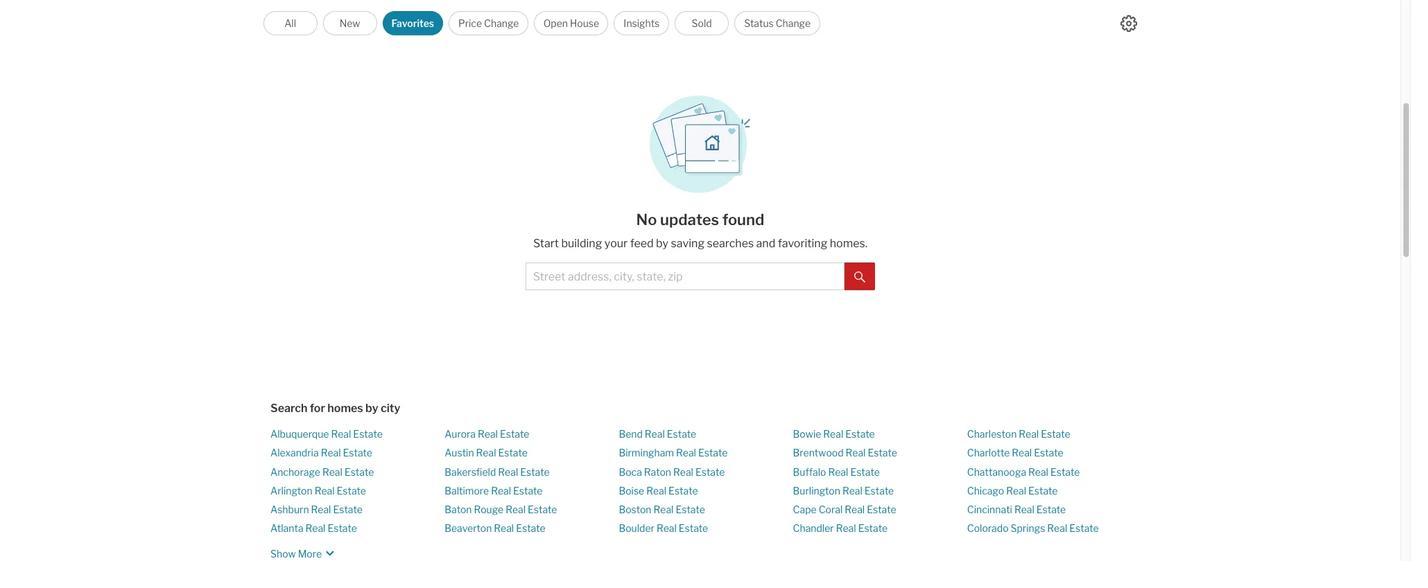 Task type: describe. For each thing, give the bounding box(es) containing it.
All radio
[[263, 11, 317, 35]]

chattanooga
[[968, 467, 1027, 478]]

real for boston real estate
[[654, 504, 674, 516]]

saving
[[671, 237, 705, 250]]

estate for atlanta real estate
[[328, 523, 357, 535]]

change for price change
[[484, 17, 519, 29]]

favoriting
[[778, 237, 828, 250]]

coral
[[819, 504, 843, 516]]

estate down birmingham real estate
[[696, 467, 725, 478]]

real for charlotte real estate
[[1012, 448, 1032, 459]]

bakersfield real estate link
[[445, 467, 550, 478]]

bakersfield
[[445, 467, 496, 478]]

boulder real estate
[[619, 523, 708, 535]]

real for bowie real estate
[[824, 429, 844, 441]]

real for charleston real estate
[[1019, 429, 1039, 441]]

beaverton real estate
[[445, 523, 546, 535]]

New radio
[[323, 11, 377, 35]]

brentwood
[[793, 448, 844, 459]]

boise
[[619, 485, 645, 497]]

charlotte real estate link
[[968, 448, 1064, 459]]

0 vertical spatial by
[[656, 237, 669, 250]]

springs
[[1011, 523, 1046, 535]]

estate for charlotte real estate
[[1035, 448, 1064, 459]]

estate for arlington real estate
[[337, 485, 366, 497]]

Sold radio
[[675, 11, 729, 35]]

real for burlington real estate
[[843, 485, 863, 497]]

arlington
[[271, 485, 313, 497]]

estate for cincinnati real estate
[[1037, 504, 1066, 516]]

chicago real estate
[[968, 485, 1058, 497]]

estate for albuquerque real estate
[[353, 429, 383, 441]]

for
[[310, 402, 325, 416]]

show
[[271, 548, 296, 560]]

cincinnati
[[968, 504, 1013, 516]]

buffalo
[[793, 467, 827, 478]]

bend real estate link
[[619, 429, 697, 441]]

anchorage real estate
[[271, 467, 374, 478]]

submit search image
[[855, 272, 866, 283]]

chattanooga real estate link
[[968, 467, 1080, 478]]

boca raton real estate link
[[619, 467, 725, 478]]

estate up beaverton real estate link at the bottom of the page
[[528, 504, 557, 516]]

your
[[605, 237, 628, 250]]

chandler
[[793, 523, 834, 535]]

real for brentwood real estate
[[846, 448, 866, 459]]

searches
[[707, 237, 754, 250]]

estate for austin real estate
[[498, 448, 528, 459]]

colorado springs real estate
[[968, 523, 1099, 535]]

city
[[381, 402, 401, 416]]

colorado springs real estate link
[[968, 523, 1099, 535]]

brentwood real estate link
[[793, 448, 898, 459]]

ashburn real estate
[[271, 504, 363, 516]]

estate for burlington real estate
[[865, 485, 894, 497]]

status change
[[745, 17, 811, 29]]

estate for bakersfield real estate
[[520, 467, 550, 478]]

buffalo real estate link
[[793, 467, 880, 478]]

buffalo real estate
[[793, 467, 880, 478]]

real for bakersfield real estate
[[498, 467, 518, 478]]

alexandria real estate
[[271, 448, 373, 459]]

estate for brentwood real estate
[[868, 448, 898, 459]]

estate for baltimore real estate
[[513, 485, 543, 497]]

show more
[[271, 548, 322, 560]]

real right springs
[[1048, 523, 1068, 535]]

real for aurora real estate
[[478, 429, 498, 441]]

estate for chicago real estate
[[1029, 485, 1058, 497]]

estate for bowie real estate
[[846, 429, 875, 441]]

ashburn
[[271, 504, 309, 516]]

start
[[533, 237, 559, 250]]

homes
[[328, 402, 363, 416]]

beaverton real estate link
[[445, 523, 546, 535]]

chicago real estate link
[[968, 485, 1058, 497]]

beaverton
[[445, 523, 492, 535]]

estate for beaverton real estate
[[516, 523, 546, 535]]

real for boulder real estate
[[657, 523, 677, 535]]

sold
[[692, 17, 712, 29]]

boca
[[619, 467, 642, 478]]

cape coral real estate
[[793, 504, 897, 516]]

real for albuquerque real estate
[[331, 429, 351, 441]]

boise real estate link
[[619, 485, 698, 497]]

no updates found
[[637, 211, 765, 229]]

alexandria real estate link
[[271, 448, 373, 459]]

estate for boston real estate
[[676, 504, 705, 516]]

all
[[285, 17, 296, 29]]

real for baltimore real estate
[[491, 485, 511, 497]]

aurora
[[445, 429, 476, 441]]

new
[[340, 17, 360, 29]]

boston real estate
[[619, 504, 705, 516]]

estate for chandler real estate
[[859, 523, 888, 535]]

charleston
[[968, 429, 1017, 441]]

feed
[[630, 237, 654, 250]]

status
[[745, 17, 774, 29]]

bowie real estate link
[[793, 429, 875, 441]]

estate for alexandria real estate
[[343, 448, 373, 459]]



Task type: vqa. For each thing, say whether or not it's contained in the screenshot.
St
no



Task type: locate. For each thing, give the bounding box(es) containing it.
real up baltimore real estate
[[498, 467, 518, 478]]

real down alexandria real estate link
[[323, 467, 343, 478]]

real down arlington real estate "link" at the bottom of the page
[[311, 504, 331, 516]]

brentwood real estate
[[793, 448, 898, 459]]

search
[[271, 402, 308, 416]]

baltimore real estate link
[[445, 485, 543, 497]]

price
[[459, 17, 482, 29]]

real for atlanta real estate
[[306, 523, 326, 535]]

real down baton rouge real estate
[[494, 523, 514, 535]]

real for alexandria real estate
[[321, 448, 341, 459]]

estate up chattanooga real estate link
[[1035, 448, 1064, 459]]

boston
[[619, 504, 652, 516]]

estate for buffalo real estate
[[851, 467, 880, 478]]

estate up boca raton real estate
[[699, 448, 728, 459]]

option group containing all
[[263, 11, 821, 35]]

change right price
[[484, 17, 519, 29]]

real up charlotte real estate link
[[1019, 429, 1039, 441]]

bowie
[[793, 429, 822, 441]]

real down the aurora real estate link
[[476, 448, 496, 459]]

change inside radio
[[484, 17, 519, 29]]

real for bend real estate
[[645, 429, 665, 441]]

chattanooga real estate
[[968, 467, 1080, 478]]

more
[[298, 548, 322, 560]]

cape
[[793, 504, 817, 516]]

by
[[656, 237, 669, 250], [366, 402, 379, 416]]

estate up boulder real estate
[[676, 504, 705, 516]]

real up cincinnati real estate link
[[1007, 485, 1027, 497]]

estate right springs
[[1070, 523, 1099, 535]]

austin real estate
[[445, 448, 528, 459]]

chandler real estate link
[[793, 523, 888, 535]]

estate up bakersfield real estate link
[[498, 448, 528, 459]]

real down charlotte real estate link
[[1029, 467, 1049, 478]]

atlanta real estate link
[[271, 523, 357, 535]]

boise real estate
[[619, 485, 698, 497]]

birmingham
[[619, 448, 674, 459]]

birmingham real estate
[[619, 448, 728, 459]]

estate down anchorage real estate
[[337, 485, 366, 497]]

real for arlington real estate
[[315, 485, 335, 497]]

real up "cape coral real estate"
[[843, 485, 863, 497]]

real for austin real estate
[[476, 448, 496, 459]]

bowie real estate
[[793, 429, 875, 441]]

chandler real estate
[[793, 523, 888, 535]]

homes.
[[830, 237, 868, 250]]

estate down brentwood real estate
[[851, 467, 880, 478]]

anchorage real estate link
[[271, 467, 374, 478]]

by left city
[[366, 402, 379, 416]]

albuquerque
[[271, 429, 329, 441]]

estate up baton rouge real estate link at the left
[[513, 485, 543, 497]]

estate down albuquerque real estate link
[[343, 448, 373, 459]]

Insights radio
[[614, 11, 670, 35]]

change inside option
[[776, 17, 811, 29]]

1 horizontal spatial by
[[656, 237, 669, 250]]

estate down boston real estate link
[[679, 523, 708, 535]]

aurora real estate
[[445, 429, 530, 441]]

Price Change radio
[[449, 11, 529, 35]]

option group
[[263, 11, 821, 35]]

albuquerque real estate
[[271, 429, 383, 441]]

charlotte real estate
[[968, 448, 1064, 459]]

estate up baltimore real estate link
[[520, 467, 550, 478]]

estate down homes
[[353, 429, 383, 441]]

bend
[[619, 429, 643, 441]]

real down burlington real estate "link"
[[845, 504, 865, 516]]

real up burlington real estate
[[829, 467, 849, 478]]

austin real estate link
[[445, 448, 528, 459]]

albuquerque real estate link
[[271, 429, 383, 441]]

estate down alexandria real estate link
[[345, 467, 374, 478]]

baltimore
[[445, 485, 489, 497]]

1 vertical spatial by
[[366, 402, 379, 416]]

real for birmingham real estate
[[676, 448, 697, 459]]

ashburn real estate link
[[271, 504, 363, 516]]

real for chattanooga real estate
[[1029, 467, 1049, 478]]

estate for chattanooga real estate
[[1051, 467, 1080, 478]]

burlington real estate
[[793, 485, 894, 497]]

cincinnati real estate
[[968, 504, 1066, 516]]

real up buffalo real estate
[[846, 448, 866, 459]]

colorado
[[968, 523, 1009, 535]]

real down anchorage real estate
[[315, 485, 335, 497]]

estate up the brentwood real estate link
[[846, 429, 875, 441]]

1 horizontal spatial change
[[776, 17, 811, 29]]

estate for charleston real estate
[[1041, 429, 1071, 441]]

estate down charlotte real estate link
[[1051, 467, 1080, 478]]

Open House radio
[[534, 11, 609, 35]]

and
[[757, 237, 776, 250]]

estate down arlington real estate "link" at the bottom of the page
[[333, 504, 363, 516]]

real
[[331, 429, 351, 441], [478, 429, 498, 441], [645, 429, 665, 441], [824, 429, 844, 441], [1019, 429, 1039, 441], [321, 448, 341, 459], [476, 448, 496, 459], [676, 448, 697, 459], [846, 448, 866, 459], [1012, 448, 1032, 459], [323, 467, 343, 478], [498, 467, 518, 478], [674, 467, 694, 478], [829, 467, 849, 478], [1029, 467, 1049, 478], [315, 485, 335, 497], [491, 485, 511, 497], [647, 485, 667, 497], [843, 485, 863, 497], [1007, 485, 1027, 497], [311, 504, 331, 516], [506, 504, 526, 516], [654, 504, 674, 516], [845, 504, 865, 516], [1015, 504, 1035, 516], [306, 523, 326, 535], [494, 523, 514, 535], [657, 523, 677, 535], [836, 523, 857, 535], [1048, 523, 1068, 535]]

estate up birmingham real estate link
[[667, 429, 697, 441]]

atlanta real estate
[[271, 523, 357, 535]]

real up boca raton real estate
[[676, 448, 697, 459]]

real for chandler real estate
[[836, 523, 857, 535]]

updates
[[660, 211, 719, 229]]

estate up "cape coral real estate"
[[865, 485, 894, 497]]

Status Change radio
[[735, 11, 821, 35]]

real for chicago real estate
[[1007, 485, 1027, 497]]

real down birmingham real estate
[[674, 467, 694, 478]]

real down raton
[[647, 485, 667, 497]]

real down cape coral real estate 'link'
[[836, 523, 857, 535]]

no
[[637, 211, 657, 229]]

real for buffalo real estate
[[829, 467, 849, 478]]

austin
[[445, 448, 474, 459]]

boca raton real estate
[[619, 467, 725, 478]]

baton rouge real estate link
[[445, 504, 557, 516]]

open house
[[544, 17, 599, 29]]

price change
[[459, 17, 519, 29]]

real down albuquerque real estate link
[[321, 448, 341, 459]]

real for beaverton real estate
[[494, 523, 514, 535]]

estate for anchorage real estate
[[345, 467, 374, 478]]

estate up austin real estate
[[500, 429, 530, 441]]

real up chattanooga real estate
[[1012, 448, 1032, 459]]

real up the brentwood real estate link
[[824, 429, 844, 441]]

estate up charlotte real estate link
[[1041, 429, 1071, 441]]

estate for birmingham real estate
[[699, 448, 728, 459]]

baton rouge real estate
[[445, 504, 557, 516]]

estate up colorado springs real estate
[[1037, 504, 1066, 516]]

real down homes
[[331, 429, 351, 441]]

boulder real estate link
[[619, 523, 708, 535]]

estate down cape coral real estate 'link'
[[859, 523, 888, 535]]

real for ashburn real estate
[[311, 504, 331, 516]]

real up birmingham
[[645, 429, 665, 441]]

estate for aurora real estate
[[500, 429, 530, 441]]

real right "rouge" at the bottom
[[506, 504, 526, 516]]

baton
[[445, 504, 472, 516]]

real up springs
[[1015, 504, 1035, 516]]

estate up buffalo real estate
[[868, 448, 898, 459]]

2 change from the left
[[776, 17, 811, 29]]

estate for boulder real estate
[[679, 523, 708, 535]]

Street address, city, state, zip search field
[[526, 263, 845, 291]]

by right feed
[[656, 237, 669, 250]]

charlotte
[[968, 448, 1010, 459]]

real for boise real estate
[[647, 485, 667, 497]]

change for status change
[[776, 17, 811, 29]]

estate down chattanooga real estate link
[[1029, 485, 1058, 497]]

estate for boise real estate
[[669, 485, 698, 497]]

rouge
[[474, 504, 504, 516]]

real for cincinnati real estate
[[1015, 504, 1035, 516]]

estate down baton rouge real estate link at the left
[[516, 523, 546, 535]]

chicago
[[968, 485, 1005, 497]]

real up boulder real estate
[[654, 504, 674, 516]]

open
[[544, 17, 568, 29]]

estate for bend real estate
[[667, 429, 697, 441]]

estate
[[353, 429, 383, 441], [500, 429, 530, 441], [667, 429, 697, 441], [846, 429, 875, 441], [1041, 429, 1071, 441], [343, 448, 373, 459], [498, 448, 528, 459], [699, 448, 728, 459], [868, 448, 898, 459], [1035, 448, 1064, 459], [345, 467, 374, 478], [520, 467, 550, 478], [696, 467, 725, 478], [851, 467, 880, 478], [1051, 467, 1080, 478], [337, 485, 366, 497], [513, 485, 543, 497], [669, 485, 698, 497], [865, 485, 894, 497], [1029, 485, 1058, 497], [333, 504, 363, 516], [528, 504, 557, 516], [676, 504, 705, 516], [867, 504, 897, 516], [1037, 504, 1066, 516], [328, 523, 357, 535], [516, 523, 546, 535], [679, 523, 708, 535], [859, 523, 888, 535], [1070, 523, 1099, 535]]

real down ashburn real estate in the bottom left of the page
[[306, 523, 326, 535]]

raton
[[644, 467, 672, 478]]

Favorites radio
[[383, 11, 443, 35]]

arlington real estate link
[[271, 485, 366, 497]]

estate for ashburn real estate
[[333, 504, 363, 516]]

0 horizontal spatial by
[[366, 402, 379, 416]]

cincinnati real estate link
[[968, 504, 1066, 516]]

change right status on the top of the page
[[776, 17, 811, 29]]

charleston real estate
[[968, 429, 1071, 441]]

estate down boca raton real estate link
[[669, 485, 698, 497]]

charleston real estate link
[[968, 429, 1071, 441]]

burlington real estate link
[[793, 485, 894, 497]]

0 horizontal spatial change
[[484, 17, 519, 29]]

birmingham real estate link
[[619, 448, 728, 459]]

boulder
[[619, 523, 655, 535]]

atlanta
[[271, 523, 304, 535]]

real up baton rouge real estate
[[491, 485, 511, 497]]

found
[[723, 211, 765, 229]]

real up austin real estate
[[478, 429, 498, 441]]

baltimore real estate
[[445, 485, 543, 497]]

boston real estate link
[[619, 504, 705, 516]]

arlington real estate
[[271, 485, 366, 497]]

cape coral real estate link
[[793, 504, 897, 516]]

search for homes by city
[[271, 402, 401, 416]]

estate down burlington real estate "link"
[[867, 504, 897, 516]]

1 change from the left
[[484, 17, 519, 29]]

real down boston real estate link
[[657, 523, 677, 535]]

show more link
[[271, 541, 339, 562]]

real for anchorage real estate
[[323, 467, 343, 478]]

estate down ashburn real estate in the bottom left of the page
[[328, 523, 357, 535]]

bakersfield real estate
[[445, 467, 550, 478]]

bend real estate
[[619, 429, 697, 441]]

house
[[570, 17, 599, 29]]

building
[[562, 237, 602, 250]]



